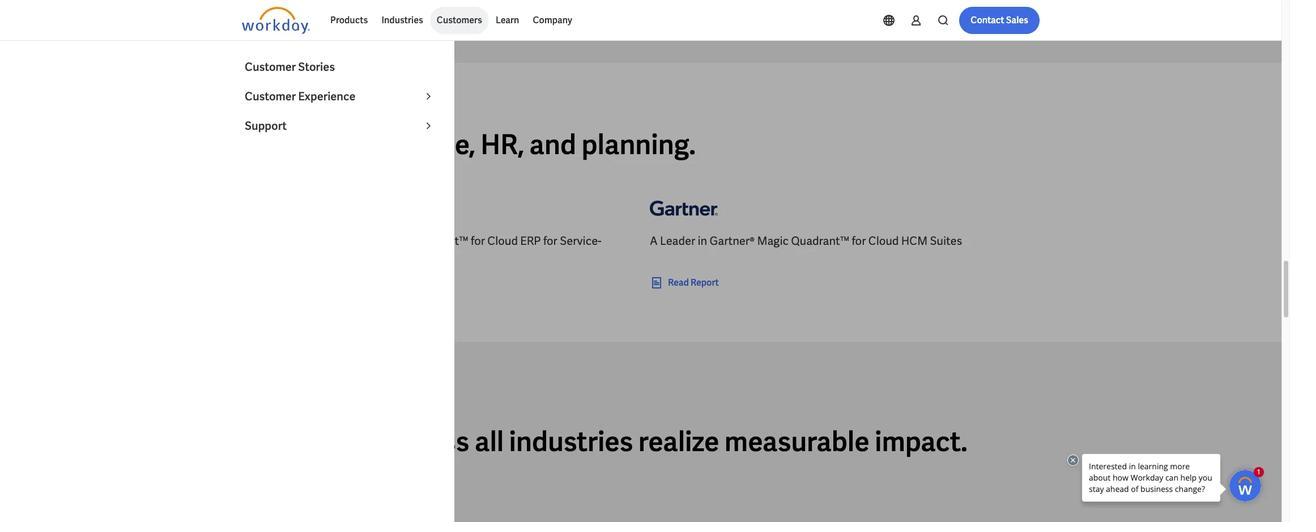 Task type: vqa. For each thing, say whether or not it's contained in the screenshot.
Industries
yes



Task type: describe. For each thing, give the bounding box(es) containing it.
a leader in finance, hr, and planning.
[[242, 127, 696, 162]]

read report link
[[650, 276, 719, 290]]

gartner® inside a leader in 2023 gartner® magic quadrant™ for cloud erp for service- centric enterprises
[[329, 234, 374, 249]]

go to the homepage image
[[242, 7, 310, 34]]

a leader in 2023 gartner® magic quadrant™ for cloud erp for service- centric enterprises
[[242, 234, 602, 264]]

support button
[[238, 111, 442, 141]]

1 for from the left
[[471, 234, 485, 249]]

say
[[309, 100, 323, 110]]

2 magic from the left
[[758, 234, 789, 249]]

support
[[245, 118, 287, 133]]

companies
[[242, 424, 382, 459]]

companies across all industries realize measurable impact.
[[242, 424, 968, 459]]

contact sales link
[[960, 7, 1040, 34]]

realize
[[639, 424, 720, 459]]

products
[[330, 14, 368, 26]]

read
[[668, 277, 689, 289]]

a for a leader in gartner® magic quadrant™ for cloud hcm suites
[[650, 234, 658, 249]]

in for gartner®
[[698, 234, 708, 249]]

leader
[[266, 127, 344, 162]]

analysts
[[267, 100, 307, 110]]

a for a leader in finance, hr, and planning.
[[242, 127, 261, 162]]

customer stories
[[245, 60, 335, 74]]

2 quadrant™ from the left
[[792, 234, 850, 249]]

what
[[242, 100, 266, 110]]

a for a leader in 2023 gartner® magic quadrant™ for cloud erp for service- centric enterprises
[[242, 234, 250, 249]]

products button
[[324, 7, 375, 34]]

industries
[[509, 424, 633, 459]]

2 gartner® from the left
[[710, 234, 755, 249]]

industries
[[382, 14, 423, 26]]

sales
[[1007, 14, 1029, 26]]

customer for customer experience
[[245, 89, 296, 104]]

a leader in gartner® magic quadrant™ for cloud hcm suites
[[650, 234, 963, 249]]

suites
[[930, 234, 963, 249]]

stories
[[298, 60, 335, 74]]

customers button
[[430, 7, 489, 34]]

what analysts say
[[242, 100, 323, 110]]

and
[[530, 127, 577, 162]]

hr,
[[481, 127, 524, 162]]

in for finance,
[[349, 127, 372, 162]]

company
[[533, 14, 573, 26]]

magic inside a leader in 2023 gartner® magic quadrant™ for cloud erp for service- centric enterprises
[[376, 234, 408, 249]]

customer for customer stories
[[245, 60, 296, 74]]



Task type: locate. For each thing, give the bounding box(es) containing it.
2 customer from the top
[[245, 89, 296, 104]]

in for 2023
[[290, 234, 299, 249]]

customer up what analysts say
[[245, 60, 296, 74]]

industries button
[[375, 7, 430, 34]]

read report
[[668, 277, 719, 289]]

learn
[[496, 14, 520, 26]]

in
[[349, 127, 372, 162], [290, 234, 299, 249], [698, 234, 708, 249]]

0 horizontal spatial cloud
[[488, 234, 518, 249]]

a
[[242, 127, 261, 162], [242, 234, 250, 249], [650, 234, 658, 249]]

a inside a leader in 2023 gartner® magic quadrant™ for cloud erp for service- centric enterprises
[[242, 234, 250, 249]]

1 horizontal spatial for
[[544, 234, 558, 249]]

1 quadrant™ from the left
[[410, 234, 469, 249]]

service-
[[560, 234, 602, 249]]

in inside a leader in 2023 gartner® magic quadrant™ for cloud erp for service- centric enterprises
[[290, 234, 299, 249]]

1 magic from the left
[[376, 234, 408, 249]]

0 horizontal spatial magic
[[376, 234, 408, 249]]

customers
[[437, 14, 482, 26]]

0 horizontal spatial quadrant™
[[410, 234, 469, 249]]

for
[[471, 234, 485, 249], [544, 234, 558, 249], [852, 234, 866, 249]]

0 horizontal spatial in
[[290, 234, 299, 249]]

cloud left erp
[[488, 234, 518, 249]]

enterprises
[[282, 250, 341, 264]]

across
[[388, 424, 470, 459]]

leader for a leader in gartner® magic quadrant™ for cloud hcm suites
[[660, 234, 696, 249]]

2 for from the left
[[544, 234, 558, 249]]

finance,
[[378, 127, 476, 162]]

contact sales
[[971, 14, 1029, 26]]

1 horizontal spatial quadrant™
[[792, 234, 850, 249]]

a down gartner image
[[650, 234, 658, 249]]

customer up support
[[245, 89, 296, 104]]

cloud
[[488, 234, 518, 249], [869, 234, 899, 249]]

leader
[[252, 234, 288, 249], [660, 234, 696, 249]]

in down the customer experience dropdown button
[[349, 127, 372, 162]]

learn button
[[489, 7, 526, 34]]

quadrant™
[[410, 234, 469, 249], [792, 234, 850, 249]]

1 gartner® from the left
[[329, 234, 374, 249]]

2 horizontal spatial in
[[698, 234, 708, 249]]

1 horizontal spatial magic
[[758, 234, 789, 249]]

0 horizontal spatial gartner®
[[329, 234, 374, 249]]

experience
[[298, 89, 356, 104]]

a down what
[[242, 127, 261, 162]]

in left 2023
[[290, 234, 299, 249]]

1 horizontal spatial in
[[349, 127, 372, 162]]

leader for a leader in 2023 gartner® magic quadrant™ for cloud erp for service- centric enterprises
[[252, 234, 288, 249]]

impact.
[[875, 424, 968, 459]]

company button
[[526, 7, 579, 34]]

for left hcm
[[852, 234, 866, 249]]

gartner® right 2023
[[329, 234, 374, 249]]

customer
[[245, 60, 296, 74], [245, 89, 296, 104]]

1 horizontal spatial leader
[[660, 234, 696, 249]]

for right erp
[[544, 234, 558, 249]]

a up centric
[[242, 234, 250, 249]]

gartner image
[[650, 192, 718, 224]]

1 horizontal spatial gartner®
[[710, 234, 755, 249]]

2023
[[302, 234, 326, 249]]

measurable
[[725, 424, 870, 459]]

customer inside 'link'
[[245, 60, 296, 74]]

magic
[[376, 234, 408, 249], [758, 234, 789, 249]]

contact
[[971, 14, 1005, 26]]

gartner® up the report
[[710, 234, 755, 249]]

1 vertical spatial customer
[[245, 89, 296, 104]]

cloud inside a leader in 2023 gartner® magic quadrant™ for cloud erp for service- centric enterprises
[[488, 234, 518, 249]]

customer experience
[[245, 89, 356, 104]]

hcm
[[902, 234, 928, 249]]

planning.
[[582, 127, 696, 162]]

gartner®
[[329, 234, 374, 249], [710, 234, 755, 249]]

in down gartner image
[[698, 234, 708, 249]]

0 horizontal spatial leader
[[252, 234, 288, 249]]

erp
[[521, 234, 541, 249]]

2 leader from the left
[[660, 234, 696, 249]]

customer stories link
[[238, 52, 442, 82]]

1 customer from the top
[[245, 60, 296, 74]]

1 cloud from the left
[[488, 234, 518, 249]]

1 horizontal spatial cloud
[[869, 234, 899, 249]]

quadrant™ inside a leader in 2023 gartner® magic quadrant™ for cloud erp for service- centric enterprises
[[410, 234, 469, 249]]

for left erp
[[471, 234, 485, 249]]

all
[[475, 424, 504, 459]]

2 horizontal spatial for
[[852, 234, 866, 249]]

customer inside dropdown button
[[245, 89, 296, 104]]

0 horizontal spatial for
[[471, 234, 485, 249]]

cloud left hcm
[[869, 234, 899, 249]]

0 vertical spatial customer
[[245, 60, 296, 74]]

leader inside a leader in 2023 gartner® magic quadrant™ for cloud erp for service- centric enterprises
[[252, 234, 288, 249]]

leader up centric
[[252, 234, 288, 249]]

customer experience button
[[238, 82, 442, 111]]

3 for from the left
[[852, 234, 866, 249]]

centric
[[242, 250, 280, 264]]

leader down gartner image
[[660, 234, 696, 249]]

report
[[691, 277, 719, 289]]

1 leader from the left
[[252, 234, 288, 249]]

2 cloud from the left
[[869, 234, 899, 249]]



